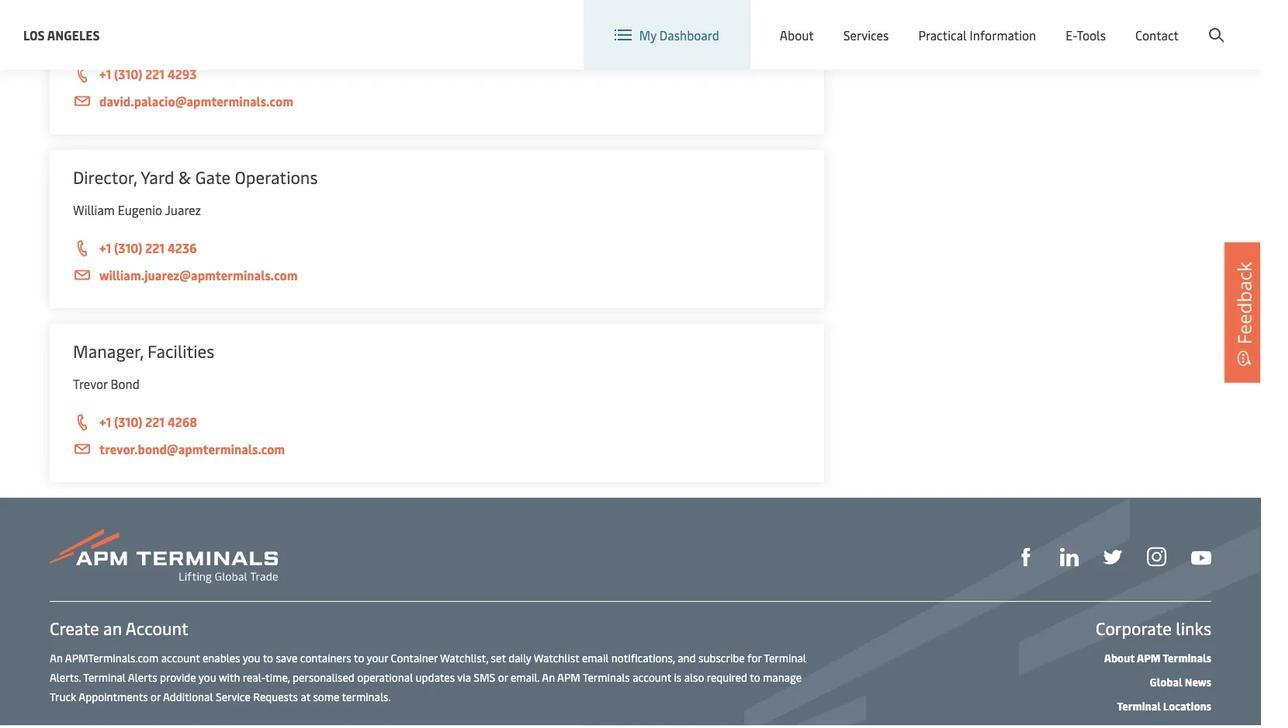 Task type: vqa. For each thing, say whether or not it's contained in the screenshot.
"careers" on the right top of page
no



Task type: describe. For each thing, give the bounding box(es) containing it.
terminals.
[[342, 689, 391, 704]]

tools
[[1077, 27, 1107, 43]]

/
[[1140, 14, 1145, 31]]

221 for facilities
[[145, 414, 165, 430]]

an
[[103, 617, 122, 639]]

about for about
[[780, 27, 814, 43]]

david palacio martinez
[[73, 28, 200, 44]]

1 horizontal spatial account
[[1187, 14, 1232, 31]]

manager, facilities
[[73, 339, 215, 362]]

2 horizontal spatial to
[[750, 669, 761, 684]]

221 for yard
[[145, 240, 165, 256]]

william
[[73, 202, 115, 218]]

los angeles
[[23, 26, 100, 43]]

facebook image
[[1017, 548, 1036, 566]]

instagram link
[[1148, 545, 1167, 567]]

watchlist,
[[440, 650, 489, 665]]

switch location
[[825, 14, 913, 31]]

global menu
[[962, 15, 1033, 31]]

trevor
[[73, 375, 108, 392]]

(310) for manager,
[[114, 414, 143, 430]]

required
[[707, 669, 748, 684]]

contact
[[1136, 27, 1180, 43]]

email.
[[511, 669, 540, 684]]

menu
[[1001, 15, 1033, 31]]

create inside login / create account link
[[1148, 14, 1184, 31]]

1 horizontal spatial terminal
[[764, 650, 807, 665]]

switch location button
[[800, 14, 913, 31]]

personalised
[[293, 669, 355, 684]]

about apm terminals
[[1105, 650, 1212, 665]]

appointments
[[79, 689, 148, 704]]

trevor.bond@apmterminals.com
[[99, 441, 285, 457]]

feedback
[[1232, 262, 1257, 344]]

is
[[674, 669, 682, 684]]

updates
[[416, 669, 455, 684]]

twitter image
[[1104, 548, 1123, 566]]

login / create account
[[1107, 14, 1232, 31]]

director,
[[73, 165, 137, 188]]

2 vertical spatial terminal
[[1118, 698, 1161, 713]]

with
[[219, 669, 240, 684]]

requests
[[253, 689, 298, 704]]

sms
[[474, 669, 496, 684]]

enables
[[203, 650, 240, 665]]

1 vertical spatial an
[[542, 669, 555, 684]]

1 vertical spatial you
[[199, 669, 216, 684]]

linkedin__x28_alt_x29__3_ link
[[1061, 546, 1079, 566]]

shape link
[[1017, 546, 1036, 566]]

terminal locations
[[1118, 698, 1212, 713]]

about apm terminals link
[[1105, 650, 1212, 665]]

4293
[[167, 66, 197, 82]]

los
[[23, 26, 45, 43]]

manage
[[763, 669, 802, 684]]

practical
[[919, 27, 967, 43]]

subscribe
[[699, 650, 745, 665]]

practical information
[[919, 27, 1037, 43]]

apmt footer logo image
[[50, 529, 278, 583]]

additional
[[163, 689, 213, 704]]

set
[[491, 650, 506, 665]]

0 vertical spatial or
[[498, 669, 508, 684]]

+1 (310) 221 4236
[[99, 240, 197, 256]]

information
[[970, 27, 1037, 43]]

my dashboard button
[[615, 0, 720, 70]]

feedback button
[[1225, 243, 1262, 382]]

operational
[[357, 669, 413, 684]]

4268
[[167, 414, 197, 430]]

daily
[[509, 650, 532, 665]]

0 horizontal spatial terminal
[[83, 669, 126, 684]]

fill 44 link
[[1104, 546, 1123, 566]]

links
[[1177, 617, 1212, 639]]

terminal locations link
[[1118, 698, 1212, 713]]

apmterminals.com
[[65, 650, 159, 665]]

director, yard & gate operations
[[73, 165, 318, 188]]

dashboard
[[660, 27, 720, 43]]

0 vertical spatial account
[[161, 650, 200, 665]]

notifications,
[[612, 650, 675, 665]]

eugenio
[[118, 202, 162, 218]]

services
[[844, 27, 889, 43]]

corporate links
[[1096, 617, 1212, 639]]

and
[[678, 650, 696, 665]]

david.palacio@apmterminals.com link
[[73, 92, 801, 111]]

+1 for manager,
[[99, 414, 111, 430]]

your
[[367, 650, 388, 665]]

221 inside +1 (310) 221 4293 'link'
[[145, 66, 165, 82]]

trevor bond
[[73, 375, 140, 392]]



Task type: locate. For each thing, give the bounding box(es) containing it.
(310)
[[114, 66, 143, 82], [114, 240, 143, 256], [114, 414, 143, 430]]

to left your in the bottom of the page
[[354, 650, 364, 665]]

yard
[[141, 165, 174, 188]]

account
[[161, 650, 200, 665], [633, 669, 672, 684]]

1 horizontal spatial to
[[354, 650, 364, 665]]

+1 down trevor bond
[[99, 414, 111, 430]]

0 horizontal spatial an
[[50, 650, 63, 665]]

corporate
[[1096, 617, 1173, 639]]

account
[[1187, 14, 1232, 31], [126, 617, 189, 639]]

account right an at the bottom left
[[126, 617, 189, 639]]

instagram image
[[1148, 547, 1167, 567]]

+1 inside +1 (310) 221 4268 link
[[99, 414, 111, 430]]

email
[[582, 650, 609, 665]]

221 left 4293
[[145, 66, 165, 82]]

an apmterminals.com account enables you to save containers to your container watchlist, set daily watchlist email notifications, and subscribe for terminal alerts. terminal alerts provide you with real-time, personalised operational updates via sms or email. an apm terminals account is also required to manage truck appointments or additional service requests at some terminals.
[[50, 650, 807, 704]]

manager,
[[73, 339, 143, 362]]

or right the sms
[[498, 669, 508, 684]]

youtube image
[[1192, 551, 1212, 565]]

+1
[[99, 66, 111, 82], [99, 240, 111, 256], [99, 414, 111, 430]]

2 +1 from the top
[[99, 240, 111, 256]]

my
[[640, 27, 657, 43]]

0 horizontal spatial account
[[126, 617, 189, 639]]

1 vertical spatial +1
[[99, 240, 111, 256]]

0 vertical spatial account
[[1187, 14, 1232, 31]]

about for about apm terminals
[[1105, 650, 1135, 665]]

2 vertical spatial (310)
[[114, 414, 143, 430]]

1 vertical spatial global
[[1151, 674, 1183, 689]]

0 horizontal spatial create
[[50, 617, 99, 639]]

container
[[391, 650, 438, 665]]

0 vertical spatial an
[[50, 650, 63, 665]]

william.juarez@apmterminals.com link
[[73, 266, 801, 285]]

william eugenio juarez
[[73, 202, 201, 218]]

3 221 from the top
[[145, 414, 165, 430]]

linkedin image
[[1061, 548, 1079, 566]]

2 vertical spatial 221
[[145, 414, 165, 430]]

or down alerts
[[151, 689, 161, 704]]

you tube link
[[1192, 546, 1212, 566]]

0 vertical spatial terminal
[[764, 650, 807, 665]]

you left with
[[199, 669, 216, 684]]

(310) for director,
[[114, 240, 143, 256]]

2 vertical spatial +1
[[99, 414, 111, 430]]

0 vertical spatial terminals
[[1163, 650, 1212, 665]]

terminals
[[1163, 650, 1212, 665], [583, 669, 630, 684]]

+1 (310) 221 4268
[[99, 414, 197, 430]]

1 vertical spatial account
[[633, 669, 672, 684]]

0 vertical spatial apm
[[1138, 650, 1161, 665]]

0 horizontal spatial global
[[962, 15, 998, 31]]

apm down watchlist at bottom left
[[558, 669, 581, 684]]

for
[[748, 650, 762, 665]]

david.palacio@apmterminals.com
[[99, 93, 294, 109]]

1 221 from the top
[[145, 66, 165, 82]]

0 vertical spatial 221
[[145, 66, 165, 82]]

(310) down william eugenio juarez
[[114, 240, 143, 256]]

some
[[313, 689, 340, 704]]

account right the contact dropdown button
[[1187, 14, 1232, 31]]

angeles
[[47, 26, 100, 43]]

(310) down bond on the left of the page
[[114, 414, 143, 430]]

1 vertical spatial (310)
[[114, 240, 143, 256]]

watchlist
[[534, 650, 580, 665]]

0 horizontal spatial apm
[[558, 669, 581, 684]]

also
[[685, 669, 705, 684]]

1 (310) from the top
[[114, 66, 143, 82]]

alerts.
[[50, 669, 81, 684]]

1 vertical spatial create
[[50, 617, 99, 639]]

terminal down global news link
[[1118, 698, 1161, 713]]

you up real-
[[243, 650, 261, 665]]

0 vertical spatial create
[[1148, 14, 1184, 31]]

0 vertical spatial +1
[[99, 66, 111, 82]]

terminal down apmterminals.com
[[83, 669, 126, 684]]

time,
[[266, 669, 290, 684]]

an up alerts. in the bottom left of the page
[[50, 650, 63, 665]]

(310) inside +1 (310) 221 4293 'link'
[[114, 66, 143, 82]]

about down corporate
[[1105, 650, 1135, 665]]

practical information button
[[919, 0, 1037, 70]]

terminals down email
[[583, 669, 630, 684]]

(310) inside +1 (310) 221 4268 link
[[114, 414, 143, 430]]

221 left 4268
[[145, 414, 165, 430]]

global news
[[1151, 674, 1212, 689]]

1 vertical spatial 221
[[145, 240, 165, 256]]

0 vertical spatial about
[[780, 27, 814, 43]]

2 (310) from the top
[[114, 240, 143, 256]]

an down watchlist at bottom left
[[542, 669, 555, 684]]

juarez
[[165, 202, 201, 218]]

+1 inside +1 (310) 221 4236 link
[[99, 240, 111, 256]]

create right /
[[1148, 14, 1184, 31]]

4236
[[167, 240, 197, 256]]

global menu button
[[928, 0, 1049, 46]]

switch
[[825, 14, 862, 31]]

truck
[[50, 689, 76, 704]]

services button
[[844, 0, 889, 70]]

to left save
[[263, 650, 273, 665]]

1 horizontal spatial an
[[542, 669, 555, 684]]

palacio
[[107, 28, 147, 44]]

terminal
[[764, 650, 807, 665], [83, 669, 126, 684], [1118, 698, 1161, 713]]

or
[[498, 669, 508, 684], [151, 689, 161, 704]]

+1 (310) 221 4293
[[99, 66, 197, 82]]

2 221 from the top
[[145, 240, 165, 256]]

3 (310) from the top
[[114, 414, 143, 430]]

operations
[[235, 165, 318, 188]]

0 vertical spatial global
[[962, 15, 998, 31]]

+1 down "william"
[[99, 240, 111, 256]]

terminal up manage
[[764, 650, 807, 665]]

1 horizontal spatial apm
[[1138, 650, 1161, 665]]

location
[[865, 14, 913, 31]]

0 vertical spatial you
[[243, 650, 261, 665]]

1 vertical spatial terminal
[[83, 669, 126, 684]]

+1 down david
[[99, 66, 111, 82]]

0 horizontal spatial to
[[263, 650, 273, 665]]

e-
[[1066, 27, 1077, 43]]

&
[[179, 165, 191, 188]]

+1 (310) 221 4293 link
[[73, 64, 801, 85]]

create left an at the bottom left
[[50, 617, 99, 639]]

0 horizontal spatial or
[[151, 689, 161, 704]]

real-
[[243, 669, 266, 684]]

terminals inside an apmterminals.com account enables you to save containers to your container watchlist, set daily watchlist email notifications, and subscribe for terminal alerts. terminal alerts provide you with real-time, personalised operational updates via sms or email. an apm terminals account is also required to manage truck appointments or additional service requests at some terminals.
[[583, 669, 630, 684]]

1 horizontal spatial terminals
[[1163, 650, 1212, 665]]

apm inside an apmterminals.com account enables you to save containers to your container watchlist, set daily watchlist email notifications, and subscribe for terminal alerts. terminal alerts provide you with real-time, personalised operational updates via sms or email. an apm terminals account is also required to manage truck appointments or additional service requests at some terminals.
[[558, 669, 581, 684]]

to down the for
[[750, 669, 761, 684]]

221
[[145, 66, 165, 82], [145, 240, 165, 256], [145, 414, 165, 430]]

0 horizontal spatial terminals
[[583, 669, 630, 684]]

global for global news
[[1151, 674, 1183, 689]]

(310) inside +1 (310) 221 4236 link
[[114, 240, 143, 256]]

221 inside +1 (310) 221 4268 link
[[145, 414, 165, 430]]

1 vertical spatial terminals
[[583, 669, 630, 684]]

global for global menu
[[962, 15, 998, 31]]

1 vertical spatial apm
[[558, 669, 581, 684]]

david
[[73, 28, 104, 44]]

1 vertical spatial about
[[1105, 650, 1135, 665]]

0 horizontal spatial about
[[780, 27, 814, 43]]

to
[[263, 650, 273, 665], [354, 650, 364, 665], [750, 669, 761, 684]]

apm down "corporate links"
[[1138, 650, 1161, 665]]

terminals up global news
[[1163, 650, 1212, 665]]

1 vertical spatial or
[[151, 689, 161, 704]]

william.juarez@apmterminals.com
[[99, 267, 298, 283]]

(310) down the palacio
[[114, 66, 143, 82]]

e-tools
[[1066, 27, 1107, 43]]

save
[[276, 650, 298, 665]]

1 +1 from the top
[[99, 66, 111, 82]]

3 +1 from the top
[[99, 414, 111, 430]]

account up provide
[[161, 650, 200, 665]]

alerts
[[128, 669, 157, 684]]

about button
[[780, 0, 814, 70]]

1 horizontal spatial account
[[633, 669, 672, 684]]

221 left 4236
[[145, 240, 165, 256]]

0 horizontal spatial account
[[161, 650, 200, 665]]

bond
[[111, 375, 140, 392]]

provide
[[160, 669, 196, 684]]

1 horizontal spatial you
[[243, 650, 261, 665]]

trevor.bond@apmterminals.com link
[[73, 440, 801, 459]]

los angeles link
[[23, 25, 100, 45]]

+1 (310) 221 4268 link
[[73, 412, 801, 433]]

e-tools button
[[1066, 0, 1107, 70]]

1 vertical spatial account
[[126, 617, 189, 639]]

create an account
[[50, 617, 189, 639]]

login / create account link
[[1078, 0, 1232, 46]]

0 horizontal spatial you
[[199, 669, 216, 684]]

my dashboard
[[640, 27, 720, 43]]

1 horizontal spatial global
[[1151, 674, 1183, 689]]

2 horizontal spatial terminal
[[1118, 698, 1161, 713]]

gate
[[195, 165, 231, 188]]

containers
[[300, 650, 352, 665]]

global inside button
[[962, 15, 998, 31]]

+1 for director,
[[99, 240, 111, 256]]

1 horizontal spatial create
[[1148, 14, 1184, 31]]

221 inside +1 (310) 221 4236 link
[[145, 240, 165, 256]]

+1 inside +1 (310) 221 4293 'link'
[[99, 66, 111, 82]]

about left switch
[[780, 27, 814, 43]]

0 vertical spatial (310)
[[114, 66, 143, 82]]

1 horizontal spatial about
[[1105, 650, 1135, 665]]

account down notifications,
[[633, 669, 672, 684]]

1 horizontal spatial or
[[498, 669, 508, 684]]



